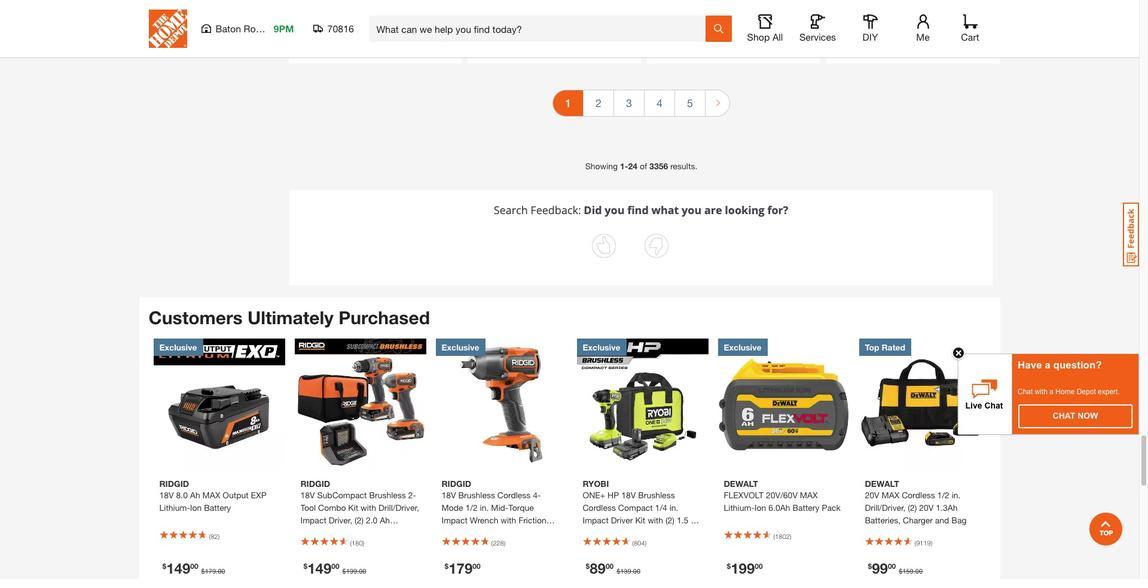 Task type: describe. For each thing, give the bounding box(es) containing it.
have
[[1018, 360, 1043, 371]]

ion inside ridgid 18v 8.0 ah max output exp lithium-ion battery
[[190, 503, 202, 513]]

24
[[628, 161, 638, 171]]

ridgid 18v 8.0 ah max output exp lithium-ion battery
[[159, 479, 267, 513]]

( for (2)
[[915, 539, 917, 547]]

driver
[[611, 515, 633, 525]]

0 vertical spatial a
[[1045, 360, 1051, 371]]

baton rouge 9pm
[[216, 23, 294, 34]]

and inside the ryobi one+ hp 18v brushless cordless compact 1/4 in. impact driver kit with (2) 1.5 ah batteries, charger and bag
[[653, 528, 667, 538]]

18v subcompact brushless 2-tool combo kit with drill/driver, impact driver, (2) 2.0 ah batteries, charger, and tool bag image
[[295, 339, 426, 470]]

180
[[352, 539, 363, 547]]

1-
[[620, 161, 629, 171]]

$ 99 00 $ 159 . 00
[[868, 560, 923, 577]]

1/2 inside the ridgid 18v brushless cordless 4- mode 1/2 in. mid-torque impact wrench with friction ring (tool only)
[[466, 503, 478, 513]]

( for battery
[[774, 533, 775, 540]]

shop all button
[[746, 14, 785, 43]]

kit inside the "ridgid 18v subcompact brushless 2- tool combo kit with drill/driver, impact driver, (2) 2.0 ah batteries, charger, and tool bag"
[[348, 503, 359, 513]]

charger,
[[339, 528, 370, 538]]

1
[[565, 96, 571, 109]]

brushless inside the "ridgid 18v subcompact brushless 2- tool combo kit with drill/driver, impact driver, (2) 2.0 ah batteries, charger, and tool bag"
[[369, 490, 406, 500]]

me
[[917, 31, 930, 42]]

exclusive for ridgid 18v 8.0 ah max output exp lithium-ion battery
[[159, 342, 197, 352]]

2 link
[[584, 90, 614, 116]]

$ 179 00
[[445, 560, 481, 577]]

2 add to cart from the left
[[529, 14, 581, 25]]

1 horizontal spatial 199
[[731, 560, 755, 577]]

1802
[[775, 533, 790, 540]]

exclusive for ryobi one+ hp 18v brushless cordless compact 1/4 in. impact driver kit with (2) 1.5 ah batteries, charger and bag
[[583, 342, 621, 352]]

5 link
[[675, 90, 705, 116]]

question?
[[1054, 360, 1102, 371]]

3 link
[[614, 90, 644, 116]]

. for drill/driver,
[[357, 567, 359, 575]]

5
[[687, 96, 693, 109]]

one+
[[583, 490, 606, 500]]

bag for 149
[[301, 540, 316, 551]]

diy button
[[852, 14, 890, 43]]

. for impact
[[632, 567, 633, 575]]

chat with a home depot expert.
[[1018, 388, 1120, 396]]

( for kit
[[350, 539, 352, 547]]

and inside dewalt 20v max cordless 1/2 in. drill/driver, (2) 20v 1.3ah batteries, charger and bag
[[936, 515, 950, 525]]

( 9119 )
[[915, 539, 933, 547]]

20v max cordless 1/2 in. drill/driver, (2) 20v 1.3ah batteries, charger and bag image
[[859, 339, 991, 470]]

) for kit
[[363, 539, 364, 547]]

customers ultimately purchased
[[149, 307, 430, 328]]

(2) inside the "ridgid 18v subcompact brushless 2- tool combo kit with drill/driver, impact driver, (2) 2.0 ah batteries, charger, and tool bag"
[[355, 515, 364, 525]]

cordless inside the ryobi one+ hp 18v brushless cordless compact 1/4 in. impact driver kit with (2) 1.5 ah batteries, charger and bag
[[583, 503, 616, 513]]

chat now link
[[1019, 405, 1133, 428]]

in. inside the ridgid 18v brushless cordless 4- mode 1/2 in. mid-torque impact wrench with friction ring (tool only)
[[480, 503, 489, 513]]

$ inside $ 179 00
[[445, 562, 449, 571]]

top
[[865, 342, 880, 352]]

139
[[621, 567, 632, 575]]

baton
[[216, 23, 241, 34]]

1 horizontal spatial 20v
[[920, 503, 934, 513]]

home
[[1056, 388, 1075, 396]]

the home depot logo image
[[149, 10, 187, 48]]

1 add from the left
[[349, 14, 367, 25]]

impact inside the ryobi one+ hp 18v brushless cordless compact 1/4 in. impact driver kit with (2) 1.5 ah batteries, charger and bag
[[583, 515, 609, 525]]

159
[[903, 567, 914, 575]]

1/4
[[655, 503, 668, 513]]

804
[[634, 539, 645, 547]]

9119
[[917, 539, 931, 547]]

20v/60v
[[766, 490, 798, 500]]

feedback link image
[[1124, 202, 1140, 267]]

with inside the ryobi one+ hp 18v brushless cordless compact 1/4 in. impact driver kit with (2) 1.5 ah batteries, charger and bag
[[648, 515, 664, 525]]

ridgid for brushless
[[442, 479, 472, 489]]

179 inside $ 149 00 $ 179 . 00
[[205, 567, 216, 575]]

1.3ah
[[936, 503, 958, 513]]

What can we help you find today? search field
[[377, 16, 705, 41]]

services
[[800, 31, 836, 42]]

shop all
[[748, 31, 783, 42]]

mode
[[442, 503, 463, 513]]

1 horizontal spatial tool
[[389, 528, 404, 538]]

9pm
[[274, 23, 294, 34]]

torque
[[509, 503, 534, 513]]

( 1802 )
[[774, 533, 792, 540]]

all
[[773, 31, 783, 42]]

expert.
[[1098, 388, 1120, 396]]

lithium- inside ridgid 18v 8.0 ah max output exp lithium-ion battery
[[159, 503, 190, 513]]

kit inside the ryobi one+ hp 18v brushless cordless compact 1/4 in. impact driver kit with (2) 1.5 ah batteries, charger and bag
[[636, 515, 646, 525]]

battery inside dewalt flexvolt 20v/60v max lithium-ion 6.0ah battery pack
[[793, 503, 820, 513]]

70816
[[328, 23, 354, 34]]

output
[[223, 490, 249, 500]]

1 to from the left
[[370, 14, 379, 25]]

charger inside dewalt 20v max cordless 1/2 in. drill/driver, (2) 20v 1.3ah batteries, charger and bag
[[903, 515, 933, 525]]

hp
[[608, 490, 619, 500]]

with inside the "ridgid 18v subcompact brushless 2- tool combo kit with drill/driver, impact driver, (2) 2.0 ah batteries, charger, and tool bag"
[[361, 503, 376, 513]]

dewalt for $
[[865, 479, 900, 489]]

1/2 inside dewalt 20v max cordless 1/2 in. drill/driver, (2) 20v 1.3ah batteries, charger and bag
[[938, 490, 950, 500]]

pack
[[822, 503, 841, 513]]

4 add to cart button from the left
[[833, 6, 995, 33]]

flexvolt 20v/60v max lithium-ion 6.0ah battery pack image
[[718, 339, 850, 470]]

228
[[493, 539, 504, 547]]

batteries, inside dewalt 20v max cordless 1/2 in. drill/driver, (2) 20v 1.3ah batteries, charger and bag
[[865, 515, 901, 525]]

$ 149 00 $ 179 . 00
[[162, 560, 225, 577]]

3 compare from the left
[[727, 40, 761, 50]]

199 inside $ 149 00 $ 199 . 00
[[346, 567, 357, 575]]

) for lithium-
[[218, 533, 220, 540]]

wrench
[[470, 515, 499, 525]]

cart link
[[958, 14, 984, 43]]

brushless inside the ryobi one+ hp 18v brushless cordless compact 1/4 in. impact driver kit with (2) 1.5 ah batteries, charger and bag
[[638, 490, 675, 500]]

cordless for $
[[902, 490, 936, 500]]

services button
[[799, 14, 837, 43]]

ah inside ridgid 18v 8.0 ah max output exp lithium-ion battery
[[190, 490, 200, 500]]

dewalt flexvolt 20v/60v max lithium-ion 6.0ah battery pack
[[724, 479, 841, 513]]

89
[[590, 560, 606, 577]]

top rated
[[865, 342, 906, 352]]

18v for 18v subcompact brushless 2- tool combo kit with drill/driver, impact driver, (2) 2.0 ah batteries, charger, and tool bag
[[301, 490, 315, 500]]

( 82 )
[[209, 533, 220, 540]]

( 804 )
[[633, 539, 647, 547]]

exp
[[251, 490, 267, 500]]

exclusive for ridgid 18v brushless cordless 4- mode 1/2 in. mid-torque impact wrench with friction ring (tool only)
[[442, 342, 480, 352]]

max inside ridgid 18v 8.0 ah max output exp lithium-ion battery
[[203, 490, 220, 500]]

$ 149 00 $ 199 . 00
[[304, 560, 366, 577]]

drill/driver, inside dewalt 20v max cordless 1/2 in. drill/driver, (2) 20v 1.3ah batteries, charger and bag
[[865, 503, 906, 513]]

3 add to cart from the left
[[708, 14, 761, 25]]

driver,
[[329, 515, 352, 525]]

4 add to cart from the left
[[888, 14, 940, 25]]

drill/driver, inside the "ridgid 18v subcompact brushless 2- tool combo kit with drill/driver, impact driver, (2) 2.0 ah batteries, charger, and tool bag"
[[379, 503, 419, 513]]

lithium- inside dewalt flexvolt 20v/60v max lithium-ion 6.0ah battery pack
[[724, 503, 755, 513]]

2 add to cart button from the left
[[474, 6, 636, 33]]

18v 8.0 ah max output exp lithium-ion battery image
[[153, 339, 285, 470]]

18v brushless cordless 4-mode 1/2 in. mid-torque impact wrench with friction ring (tool only) image
[[436, 339, 567, 470]]

navigation containing 1
[[283, 81, 1001, 153]]

impact for 179
[[442, 515, 468, 525]]

ridgid for subcompact
[[301, 479, 330, 489]]

ring
[[442, 528, 459, 538]]

results.
[[671, 161, 698, 171]]

$ inside $ 199 00
[[727, 562, 731, 571]]



Task type: locate. For each thing, give the bounding box(es) containing it.
2 horizontal spatial brushless
[[638, 490, 675, 500]]

chat now
[[1053, 411, 1099, 421]]

00
[[190, 562, 198, 571], [332, 562, 340, 571], [473, 562, 481, 571], [606, 562, 614, 571], [755, 562, 763, 571], [888, 562, 896, 571], [218, 567, 225, 575], [359, 567, 366, 575], [633, 567, 641, 575], [916, 567, 923, 575]]

0 horizontal spatial brushless
[[369, 490, 406, 500]]

0 horizontal spatial and
[[372, 528, 386, 538]]

2 impact from the left
[[442, 515, 468, 525]]

ridgid 18v subcompact brushless 2- tool combo kit with drill/driver, impact driver, (2) 2.0 ah batteries, charger, and tool bag
[[301, 479, 419, 551]]

2 compare from the left
[[547, 40, 582, 50]]

cordless for 179
[[498, 490, 531, 500]]

2 horizontal spatial impact
[[583, 515, 609, 525]]

$ 89 00 $ 139 . 00
[[586, 560, 641, 577]]

cordless inside dewalt 20v max cordless 1/2 in. drill/driver, (2) 20v 1.3ah batteries, charger and bag
[[902, 490, 936, 500]]

kit
[[348, 503, 359, 513], [636, 515, 646, 525]]

(tool
[[461, 528, 479, 538]]

2 to from the left
[[550, 14, 559, 25]]

1 compare from the left
[[368, 40, 402, 50]]

chat
[[1053, 411, 1076, 421]]

exclusive for dewalt flexvolt 20v/60v max lithium-ion 6.0ah battery pack
[[724, 342, 762, 352]]

. inside $ 149 00 $ 199 . 00
[[357, 567, 359, 575]]

2 vertical spatial bag
[[301, 540, 316, 551]]

cordless
[[498, 490, 531, 500], [902, 490, 936, 500], [583, 503, 616, 513]]

0 horizontal spatial 1/2
[[466, 503, 478, 513]]

ah right 1.5
[[691, 515, 701, 525]]

add
[[349, 14, 367, 25], [529, 14, 547, 25], [708, 14, 726, 25], [888, 14, 906, 25]]

ridgid inside the ridgid 18v brushless cordless 4- mode 1/2 in. mid-torque impact wrench with friction ring (tool only)
[[442, 479, 472, 489]]

cordless up 9119
[[902, 490, 936, 500]]

2 horizontal spatial (2)
[[908, 503, 917, 513]]

drill/driver,
[[379, 503, 419, 513], [865, 503, 906, 513]]

2 dewalt from the left
[[865, 479, 900, 489]]

0 horizontal spatial battery
[[204, 503, 231, 513]]

batteries,
[[865, 515, 901, 525], [301, 528, 336, 538], [583, 528, 619, 538]]

0 vertical spatial 20v
[[865, 490, 880, 500]]

max inside dewalt flexvolt 20v/60v max lithium-ion 6.0ah battery pack
[[800, 490, 818, 500]]

2 lithium- from the left
[[724, 503, 755, 513]]

bag
[[952, 515, 967, 525], [670, 528, 685, 538], [301, 540, 316, 551]]

charger up 9119
[[903, 515, 933, 525]]

impact for $
[[301, 515, 327, 525]]

1 horizontal spatial dewalt
[[865, 479, 900, 489]]

3 add to cart button from the left
[[654, 6, 815, 33]]

70816 button
[[313, 23, 354, 35]]

ridgid for 8.0
[[159, 479, 189, 489]]

impact inside the ridgid 18v brushless cordless 4- mode 1/2 in. mid-torque impact wrench with friction ring (tool only)
[[442, 515, 468, 525]]

ryobi
[[583, 479, 609, 489]]

batteries, inside the "ridgid 18v subcompact brushless 2- tool combo kit with drill/driver, impact driver, (2) 2.0 ah batteries, charger, and tool bag"
[[301, 528, 336, 538]]

0 horizontal spatial dewalt
[[724, 479, 758, 489]]

ah inside the "ridgid 18v subcompact brushless 2- tool combo kit with drill/driver, impact driver, (2) 2.0 ah batteries, charger, and tool bag"
[[380, 515, 390, 525]]

1 18v from the left
[[159, 490, 174, 500]]

$ 199 00
[[727, 560, 763, 577]]

) down charger,
[[363, 539, 364, 547]]

0 horizontal spatial 20v
[[865, 490, 880, 500]]

( down driver
[[633, 539, 634, 547]]

. down 82
[[216, 567, 218, 575]]

1/2
[[938, 490, 950, 500], [466, 503, 478, 513]]

0 horizontal spatial 149
[[166, 560, 190, 577]]

in. up wrench
[[480, 503, 489, 513]]

1 horizontal spatial kit
[[636, 515, 646, 525]]

1 horizontal spatial batteries,
[[583, 528, 619, 538]]

with down 1/4
[[648, 515, 664, 525]]

18v inside the ryobi one+ hp 18v brushless cordless compact 1/4 in. impact driver kit with (2) 1.5 ah batteries, charger and bag
[[622, 490, 636, 500]]

1/2 up 1.3ah
[[938, 490, 950, 500]]

1 ridgid from the left
[[159, 479, 189, 489]]

lithium- down 8.0
[[159, 503, 190, 513]]

) down 6.0ah
[[790, 533, 792, 540]]

0 horizontal spatial batteries,
[[301, 528, 336, 538]]

( for lithium-
[[209, 533, 211, 540]]

dewalt inside dewalt flexvolt 20v/60v max lithium-ion 6.0ah battery pack
[[724, 479, 758, 489]]

1 horizontal spatial cordless
[[583, 503, 616, 513]]

2 brushless from the left
[[459, 490, 495, 500]]

1/2 up wrench
[[466, 503, 478, 513]]

8.0
[[176, 490, 188, 500]]

0 vertical spatial charger
[[903, 515, 933, 525]]

. for 1.3ah
[[914, 567, 916, 575]]

1 horizontal spatial bag
[[670, 528, 685, 538]]

tool
[[301, 503, 316, 513], [389, 528, 404, 538]]

20v
[[865, 490, 880, 500], [920, 503, 934, 513]]

battery inside ridgid 18v 8.0 ah max output exp lithium-ion battery
[[204, 503, 231, 513]]

18v for 18v brushless cordless 4- mode 1/2 in. mid-torque impact wrench with friction ring (tool only)
[[442, 490, 456, 500]]

2 max from the left
[[800, 490, 818, 500]]

ridgid inside ridgid 18v 8.0 ah max output exp lithium-ion battery
[[159, 479, 189, 489]]

3 brushless from the left
[[638, 490, 675, 500]]

0 vertical spatial kit
[[348, 503, 359, 513]]

ridgid up subcompact at the bottom left of page
[[301, 479, 330, 489]]

lithium-
[[159, 503, 190, 513], [724, 503, 755, 513]]

3 18v from the left
[[442, 490, 456, 500]]

brushless up 1/4
[[638, 490, 675, 500]]

and down 1.3ah
[[936, 515, 950, 525]]

impact down the one+
[[583, 515, 609, 525]]

ridgid
[[159, 479, 189, 489], [301, 479, 330, 489], [442, 479, 472, 489]]

cordless up "torque"
[[498, 490, 531, 500]]

ryobi one+ hp 18v brushless cordless compact 1/4 in. impact driver kit with (2) 1.5 ah batteries, charger and bag
[[583, 479, 701, 538]]

0 vertical spatial 1/2
[[938, 490, 950, 500]]

a right have on the right bottom
[[1045, 360, 1051, 371]]

charger inside the ryobi one+ hp 18v brushless cordless compact 1/4 in. impact driver kit with (2) 1.5 ah batteries, charger and bag
[[621, 528, 651, 538]]

1 horizontal spatial charger
[[903, 515, 933, 525]]

179 down the '(tool'
[[449, 560, 473, 577]]

2 horizontal spatial and
[[936, 515, 950, 525]]

3 add from the left
[[708, 14, 726, 25]]

0 horizontal spatial max
[[203, 490, 220, 500]]

149 for 18v 8.0 ah max output exp lithium-ion battery
[[166, 560, 190, 577]]

ion inside dewalt flexvolt 20v/60v max lithium-ion 6.0ah battery pack
[[755, 503, 767, 513]]

3 exclusive from the left
[[583, 342, 621, 352]]

1 ion from the left
[[190, 503, 202, 513]]

and down 2.0
[[372, 528, 386, 538]]

in. up 1.3ah
[[952, 490, 961, 500]]

add to cart
[[349, 14, 402, 25], [529, 14, 581, 25], [708, 14, 761, 25], [888, 14, 940, 25]]

drill/driver, right the pack
[[865, 503, 906, 513]]

4
[[657, 96, 663, 109]]

with inside the ridgid 18v brushless cordless 4- mode 1/2 in. mid-torque impact wrench with friction ring (tool only)
[[501, 515, 516, 525]]

with
[[1035, 388, 1048, 396], [361, 503, 376, 513], [501, 515, 516, 525], [648, 515, 664, 525]]

0 horizontal spatial ah
[[190, 490, 200, 500]]

) up $ 149 00 $ 179 . 00
[[218, 533, 220, 540]]

only)
[[481, 528, 500, 538]]

( 228 )
[[491, 539, 506, 547]]

ridgid inside the "ridgid 18v subcompact brushless 2- tool combo kit with drill/driver, impact driver, (2) 2.0 ah batteries, charger, and tool bag"
[[301, 479, 330, 489]]

1 dewalt from the left
[[724, 479, 758, 489]]

18v inside the "ridgid 18v subcompact brushless 2- tool combo kit with drill/driver, impact driver, (2) 2.0 ah batteries, charger, and tool bag"
[[301, 490, 315, 500]]

2
[[596, 96, 602, 109]]

18v up mode
[[442, 490, 456, 500]]

4 link
[[645, 90, 675, 116]]

1 149 from the left
[[166, 560, 190, 577]]

impact down mode
[[442, 515, 468, 525]]

4-
[[533, 490, 541, 500]]

4 to from the left
[[908, 14, 918, 25]]

1 exclusive from the left
[[159, 342, 197, 352]]

(2) inside the ryobi one+ hp 18v brushless cordless compact 1/4 in. impact driver kit with (2) 1.5 ah batteries, charger and bag
[[666, 515, 675, 525]]

1 brushless from the left
[[369, 490, 406, 500]]

0 horizontal spatial 179
[[205, 567, 216, 575]]

18v inside the ridgid 18v brushless cordless 4- mode 1/2 in. mid-torque impact wrench with friction ring (tool only)
[[442, 490, 456, 500]]

1 horizontal spatial max
[[800, 490, 818, 500]]

1 vertical spatial 20v
[[920, 503, 934, 513]]

combo
[[318, 503, 346, 513]]

1 horizontal spatial ion
[[755, 503, 767, 513]]

1 add to cart button from the left
[[295, 6, 456, 33]]

2 add from the left
[[529, 14, 547, 25]]

diy
[[863, 31, 878, 42]]

1 battery from the left
[[204, 503, 231, 513]]

in. inside dewalt 20v max cordless 1/2 in. drill/driver, (2) 20v 1.3ah batteries, charger and bag
[[952, 490, 961, 500]]

4 exclusive from the left
[[724, 342, 762, 352]]

18v left 8.0
[[159, 490, 174, 500]]

ridgid up 8.0
[[159, 479, 189, 489]]

0 horizontal spatial cordless
[[498, 490, 531, 500]]

. for battery
[[216, 567, 218, 575]]

2 . from the left
[[357, 567, 359, 575]]

exclusive
[[159, 342, 197, 352], [442, 342, 480, 352], [583, 342, 621, 352], [724, 342, 762, 352]]

1 horizontal spatial ah
[[380, 515, 390, 525]]

4 compare from the left
[[906, 40, 941, 50]]

3 max from the left
[[882, 490, 900, 500]]

( down 6.0ah
[[774, 533, 775, 540]]

1 drill/driver, from the left
[[379, 503, 419, 513]]

with up 2.0
[[361, 503, 376, 513]]

ah right 8.0
[[190, 490, 200, 500]]

(2) left 2.0
[[355, 515, 364, 525]]

rated
[[882, 342, 906, 352]]

ah inside the ryobi one+ hp 18v brushless cordless compact 1/4 in. impact driver kit with (2) 1.5 ah batteries, charger and bag
[[691, 515, 701, 525]]

2 exclusive from the left
[[442, 342, 480, 352]]

2 18v from the left
[[301, 490, 315, 500]]

1 vertical spatial 1/2
[[466, 503, 478, 513]]

) for battery
[[790, 533, 792, 540]]

2-
[[408, 490, 416, 500]]

(2) left 1.3ah
[[908, 503, 917, 513]]

dewalt for 199
[[724, 479, 758, 489]]

and down 1/4
[[653, 528, 667, 538]]

(2) left 1.5
[[666, 515, 675, 525]]

2 ridgid from the left
[[301, 479, 330, 489]]

. down ( 9119 )
[[914, 567, 916, 575]]

1 impact from the left
[[301, 515, 327, 525]]

. inside $ 89 00 $ 139 . 00
[[632, 567, 633, 575]]

mid-
[[491, 503, 509, 513]]

cordless down the one+
[[583, 503, 616, 513]]

kit down compact
[[636, 515, 646, 525]]

1 lithium- from the left
[[159, 503, 190, 513]]

shop
[[748, 31, 770, 42]]

) for (2)
[[931, 539, 933, 547]]

1 vertical spatial bag
[[670, 528, 685, 538]]

bag inside the "ridgid 18v subcompact brushless 2- tool combo kit with drill/driver, impact driver, (2) 2.0 ah batteries, charger, and tool bag"
[[301, 540, 316, 551]]

. down ( 180 )
[[357, 567, 359, 575]]

bag for 89
[[670, 528, 685, 538]]

impact
[[301, 515, 327, 525], [442, 515, 468, 525], [583, 515, 609, 525]]

18v left subcompact at the bottom left of page
[[301, 490, 315, 500]]

4 add from the left
[[888, 14, 906, 25]]

( up $ 149 00 $ 179 . 00
[[209, 533, 211, 540]]

showing
[[586, 161, 618, 171]]

. inside $ 99 00 $ 159 . 00
[[914, 567, 916, 575]]

1 vertical spatial tool
[[389, 528, 404, 538]]

showing 1-24 of 3356 results.
[[586, 161, 698, 171]]

batteries, inside the ryobi one+ hp 18v brushless cordless compact 1/4 in. impact driver kit with (2) 1.5 ah batteries, charger and bag
[[583, 528, 619, 538]]

(2) inside dewalt 20v max cordless 1/2 in. drill/driver, (2) 20v 1.3ah batteries, charger and bag
[[908, 503, 917, 513]]

bag inside the ryobi one+ hp 18v brushless cordless compact 1/4 in. impact driver kit with (2) 1.5 ah batteries, charger and bag
[[670, 528, 685, 538]]

( for in.
[[491, 539, 493, 547]]

1 horizontal spatial and
[[653, 528, 667, 538]]

ridgid up mode
[[442, 479, 472, 489]]

2 horizontal spatial max
[[882, 490, 900, 500]]

0 horizontal spatial impact
[[301, 515, 327, 525]]

cordless inside the ridgid 18v brushless cordless 4- mode 1/2 in. mid-torque impact wrench with friction ring (tool only)
[[498, 490, 531, 500]]

0 horizontal spatial ion
[[190, 503, 202, 513]]

purchased
[[339, 307, 430, 328]]

2 149 from the left
[[308, 560, 332, 577]]

1 horizontal spatial 1/2
[[938, 490, 950, 500]]

2 horizontal spatial in.
[[952, 490, 961, 500]]

3 ridgid from the left
[[442, 479, 472, 489]]

2 horizontal spatial bag
[[952, 515, 967, 525]]

0 horizontal spatial drill/driver,
[[379, 503, 419, 513]]

149
[[166, 560, 190, 577], [308, 560, 332, 577]]

1 vertical spatial charger
[[621, 528, 651, 538]]

navigation
[[283, 81, 1001, 153]]

1 horizontal spatial in.
[[670, 503, 679, 513]]

batteries, up 99
[[865, 515, 901, 525]]

1.5
[[677, 515, 689, 525]]

1 horizontal spatial 179
[[449, 560, 473, 577]]

0 vertical spatial tool
[[301, 503, 316, 513]]

subcompact
[[317, 490, 367, 500]]

0 horizontal spatial lithium-
[[159, 503, 190, 513]]

00 inside $ 199 00
[[755, 562, 763, 571]]

) down mid-
[[504, 539, 506, 547]]

compact
[[619, 503, 653, 513]]

2 horizontal spatial cordless
[[902, 490, 936, 500]]

batteries, down the driver,
[[301, 528, 336, 538]]

bag up $ 149 00 $ 199 . 00
[[301, 540, 316, 551]]

one+ hp 18v brushless cordless compact 1/4 in. impact driver kit with (2) 1.5 ah batteries, charger and bag image
[[577, 339, 709, 470]]

flexvolt
[[724, 490, 764, 500]]

. inside $ 149 00 $ 179 . 00
[[216, 567, 218, 575]]

now
[[1078, 411, 1099, 421]]

0 horizontal spatial charger
[[621, 528, 651, 538]]

battery
[[204, 503, 231, 513], [793, 503, 820, 513]]

brushless left 2-
[[369, 490, 406, 500]]

rouge
[[244, 23, 272, 34]]

depot
[[1077, 388, 1096, 396]]

ah right 2.0
[[380, 515, 390, 525]]

3 to from the left
[[729, 14, 738, 25]]

0 horizontal spatial bag
[[301, 540, 316, 551]]

1 horizontal spatial (2)
[[666, 515, 675, 525]]

2 battery from the left
[[793, 503, 820, 513]]

0 horizontal spatial tool
[[301, 503, 316, 513]]

3 impact from the left
[[583, 515, 609, 525]]

0 horizontal spatial ridgid
[[159, 479, 189, 489]]

( down charger,
[[350, 539, 352, 547]]

1 link
[[553, 90, 583, 116]]

1 horizontal spatial impact
[[442, 515, 468, 525]]

99
[[872, 560, 888, 577]]

2 drill/driver, from the left
[[865, 503, 906, 513]]

have a question?
[[1018, 360, 1102, 371]]

a
[[1045, 360, 1051, 371], [1050, 388, 1054, 396]]

4 18v from the left
[[622, 490, 636, 500]]

0 horizontal spatial in.
[[480, 503, 489, 513]]

brushless up wrench
[[459, 490, 495, 500]]

impact down combo
[[301, 515, 327, 525]]

2 horizontal spatial batteries,
[[865, 515, 901, 525]]

(
[[209, 533, 211, 540], [774, 533, 775, 540], [350, 539, 352, 547], [491, 539, 493, 547], [633, 539, 634, 547], [915, 539, 917, 547]]

2 horizontal spatial ridgid
[[442, 479, 472, 489]]

battery down output
[[204, 503, 231, 513]]

149 for 18v subcompact brushless 2- tool combo kit with drill/driver, impact driver, (2) 2.0 ah batteries, charger, and tool bag
[[308, 560, 332, 577]]

179 down 82
[[205, 567, 216, 575]]

drill/driver, down 2-
[[379, 503, 419, 513]]

( up $ 99 00 $ 159 . 00
[[915, 539, 917, 547]]

with right chat at bottom right
[[1035, 388, 1048, 396]]

and inside the "ridgid 18v subcompact brushless 2- tool combo kit with drill/driver, impact driver, (2) 2.0 ah batteries, charger, and tool bag"
[[372, 528, 386, 538]]

a left home
[[1050, 388, 1054, 396]]

dewalt inside dewalt 20v max cordless 1/2 in. drill/driver, (2) 20v 1.3ah batteries, charger and bag
[[865, 479, 900, 489]]

1 horizontal spatial 149
[[308, 560, 332, 577]]

18v inside ridgid 18v 8.0 ah max output exp lithium-ion battery
[[159, 490, 174, 500]]

1 vertical spatial a
[[1050, 388, 1054, 396]]

in.
[[952, 490, 961, 500], [480, 503, 489, 513], [670, 503, 679, 513]]

) for in.
[[504, 539, 506, 547]]

bag inside dewalt 20v max cordless 1/2 in. drill/driver, (2) 20v 1.3ah batteries, charger and bag
[[952, 515, 967, 525]]

dewalt
[[724, 479, 758, 489], [865, 479, 900, 489]]

0 vertical spatial bag
[[952, 515, 967, 525]]

18v for 18v 8.0 ah max output exp lithium-ion battery
[[159, 490, 174, 500]]

0 horizontal spatial (2)
[[355, 515, 364, 525]]

( down the only)
[[491, 539, 493, 547]]

batteries, down driver
[[583, 528, 619, 538]]

brushless
[[369, 490, 406, 500], [459, 490, 495, 500], [638, 490, 675, 500]]

kit down subcompact at the bottom left of page
[[348, 503, 359, 513]]

battery left the pack
[[793, 503, 820, 513]]

1 vertical spatial kit
[[636, 515, 646, 525]]

1 max from the left
[[203, 490, 220, 500]]

82
[[211, 533, 218, 540]]

1 horizontal spatial drill/driver,
[[865, 503, 906, 513]]

1 horizontal spatial lithium-
[[724, 503, 755, 513]]

with down mid-
[[501, 515, 516, 525]]

3356
[[650, 161, 668, 171]]

2 ion from the left
[[755, 503, 767, 513]]

chat
[[1018, 388, 1033, 396]]

1 horizontal spatial ridgid
[[301, 479, 330, 489]]

4 . from the left
[[914, 567, 916, 575]]

lithium- down the flexvolt
[[724, 503, 755, 513]]

brushless inside the ridgid 18v brushless cordless 4- mode 1/2 in. mid-torque impact wrench with friction ring (tool only)
[[459, 490, 495, 500]]

ion
[[190, 503, 202, 513], [755, 503, 767, 513]]

impact inside the "ridgid 18v subcompact brushless 2- tool combo kit with drill/driver, impact driver, (2) 2.0 ah batteries, charger, and tool bag"
[[301, 515, 327, 525]]

ridgid 18v brushless cordless 4- mode 1/2 in. mid-torque impact wrench with friction ring (tool only)
[[442, 479, 547, 538]]

2.0
[[366, 515, 378, 525]]

0 horizontal spatial 199
[[346, 567, 357, 575]]

. down ( 804 )
[[632, 567, 633, 575]]

customers
[[149, 307, 243, 328]]

18v up compact
[[622, 490, 636, 500]]

bag down 1.5
[[670, 528, 685, 538]]

00 inside $ 179 00
[[473, 562, 481, 571]]

1 add to cart from the left
[[349, 14, 402, 25]]

in. inside the ryobi one+ hp 18v brushless cordless compact 1/4 in. impact driver kit with (2) 1.5 ah batteries, charger and bag
[[670, 503, 679, 513]]

6.0ah
[[769, 503, 791, 513]]

) down the ryobi one+ hp 18v brushless cordless compact 1/4 in. impact driver kit with (2) 1.5 ah batteries, charger and bag
[[645, 539, 647, 547]]

0 horizontal spatial kit
[[348, 503, 359, 513]]

me button
[[904, 14, 943, 43]]

add to cart button
[[295, 6, 456, 33], [474, 6, 636, 33], [654, 6, 815, 33], [833, 6, 995, 33]]

charger up 804
[[621, 528, 651, 538]]

ultimately
[[248, 307, 334, 328]]

bag down 1.3ah
[[952, 515, 967, 525]]

1 horizontal spatial brushless
[[459, 490, 495, 500]]

2 horizontal spatial ah
[[691, 515, 701, 525]]

) for 1/4
[[645, 539, 647, 547]]

3 . from the left
[[632, 567, 633, 575]]

) down dewalt 20v max cordless 1/2 in. drill/driver, (2) 20v 1.3ah batteries, charger and bag
[[931, 539, 933, 547]]

( 180 )
[[350, 539, 364, 547]]

1 . from the left
[[216, 567, 218, 575]]

max inside dewalt 20v max cordless 1/2 in. drill/driver, (2) 20v 1.3ah batteries, charger and bag
[[882, 490, 900, 500]]

in. right 1/4
[[670, 503, 679, 513]]

( for 1/4
[[633, 539, 634, 547]]

1 horizontal spatial battery
[[793, 503, 820, 513]]

friction
[[519, 515, 547, 525]]



Task type: vqa. For each thing, say whether or not it's contained in the screenshot.


